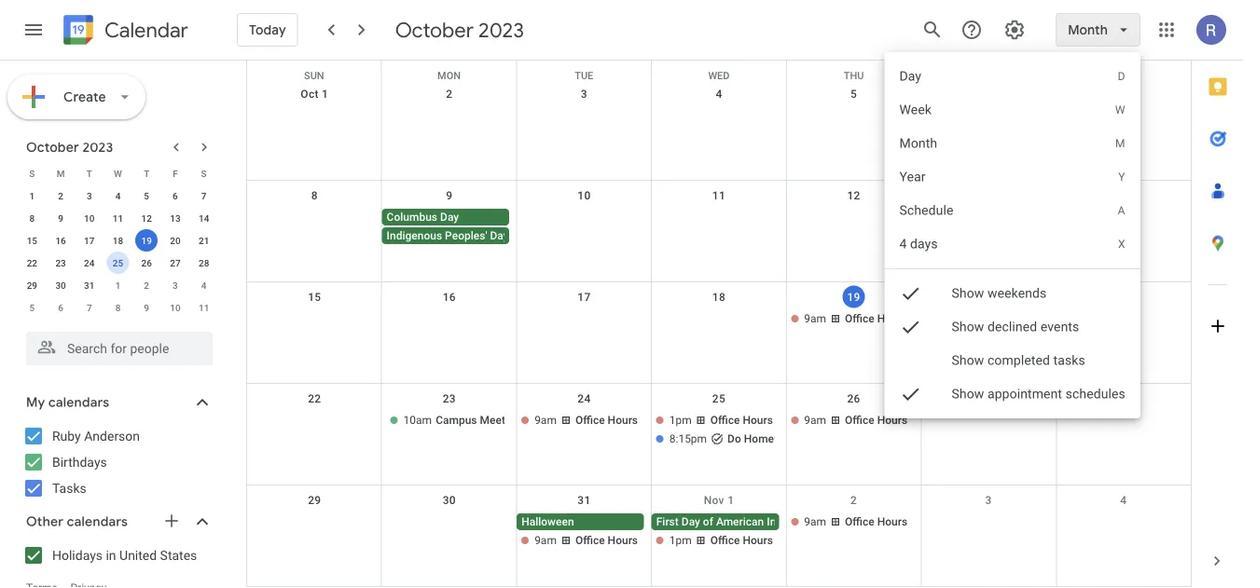 Task type: locate. For each thing, give the bounding box(es) containing it.
m up y at the right top of page
[[1116, 137, 1126, 150]]

0 horizontal spatial 5
[[29, 302, 35, 314]]

23 up campus
[[443, 393, 456, 406]]

events
[[1041, 320, 1080, 335]]

1 t from the left
[[87, 168, 92, 179]]

1 vertical spatial 2023
[[83, 139, 113, 156]]

1 horizontal spatial october
[[395, 17, 474, 43]]

20 down 13
[[170, 235, 181, 246]]

12 inside "element"
[[141, 213, 152, 224]]

1 vertical spatial 27
[[983, 393, 996, 406]]

6 down 30 element on the left of the page
[[58, 302, 63, 314]]

0 vertical spatial w
[[1116, 104, 1126, 117]]

1 show from the top
[[952, 286, 985, 301]]

2 vertical spatial 5
[[29, 302, 35, 314]]

1 horizontal spatial 23
[[443, 393, 456, 406]]

1 vertical spatial 22
[[308, 393, 321, 406]]

31 for 1
[[84, 280, 95, 291]]

1 vertical spatial 17
[[578, 291, 591, 304]]

november 3 element
[[164, 274, 187, 297]]

1 horizontal spatial t
[[144, 168, 150, 179]]

0 horizontal spatial month
[[847, 516, 879, 529]]

show for show declined events
[[952, 320, 985, 335]]

check checkbox item up show completed tasks
[[885, 311, 1141, 344]]

1 horizontal spatial 20
[[983, 291, 996, 304]]

None search field
[[0, 325, 231, 366]]

10
[[578, 189, 591, 202], [84, 213, 95, 224], [170, 302, 181, 314]]

month right heritage
[[847, 516, 879, 529]]

19 cell
[[132, 230, 161, 252]]

9am
[[805, 313, 827, 326], [535, 414, 557, 427], [805, 414, 827, 427], [805, 516, 827, 529], [535, 535, 557, 548]]

1 up 15 element
[[29, 190, 35, 202]]

m up 16 element on the top left of page
[[57, 168, 65, 179]]

12
[[848, 189, 861, 202], [141, 213, 152, 224]]

1 vertical spatial check
[[900, 316, 922, 339]]

31 element
[[78, 274, 101, 297]]

1 horizontal spatial w
[[1116, 104, 1126, 117]]

25
[[113, 258, 123, 269], [713, 393, 726, 406]]

30 inside grid
[[443, 495, 456, 508]]

23 inside 23 element
[[55, 258, 66, 269]]

october 2023 up the mon
[[395, 17, 524, 43]]

show left declined on the right of page
[[952, 320, 985, 335]]

4 days
[[900, 237, 939, 252]]

october 2023
[[395, 17, 524, 43], [26, 139, 113, 156]]

meeting
[[480, 414, 521, 427]]

16 inside grid
[[443, 291, 456, 304]]

oct 1
[[301, 88, 329, 101]]

calendars up the ruby
[[48, 395, 109, 411]]

cell containing columbus day
[[382, 209, 517, 246]]

row group containing 1
[[18, 185, 218, 319]]

0 horizontal spatial t
[[87, 168, 92, 179]]

1 vertical spatial 10
[[84, 213, 95, 224]]

30 up november 6 element
[[55, 280, 66, 291]]

8 inside grid
[[311, 189, 318, 202]]

0 horizontal spatial 12
[[141, 213, 152, 224]]

20 up declined on the right of page
[[983, 291, 996, 304]]

m for s
[[57, 168, 65, 179]]

calendar heading
[[101, 17, 188, 43]]

anderson
[[84, 429, 140, 444]]

15
[[27, 235, 37, 246], [308, 291, 321, 304]]

20 inside grid
[[170, 235, 181, 246]]

0 horizontal spatial 23
[[55, 258, 66, 269]]

hours
[[878, 313, 908, 326], [608, 414, 638, 427], [743, 414, 773, 427], [878, 414, 908, 427], [878, 516, 908, 529], [608, 535, 638, 548], [743, 535, 773, 548]]

0 horizontal spatial 26
[[141, 258, 152, 269]]

menu containing check
[[885, 52, 1141, 431]]

1 vertical spatial 12
[[141, 213, 152, 224]]

0 horizontal spatial 18
[[113, 235, 123, 246]]

24 inside row group
[[84, 258, 95, 269]]

8
[[311, 189, 318, 202], [29, 213, 35, 224], [115, 302, 121, 314]]

29
[[27, 280, 37, 291], [308, 495, 321, 508]]

week menu item
[[885, 93, 1141, 127]]

5 for oct 1
[[851, 88, 858, 101]]

menu
[[885, 52, 1141, 431]]

days
[[911, 237, 939, 252]]

20 element
[[164, 230, 187, 252]]

columbus day button
[[382, 209, 510, 226]]

0 horizontal spatial 29
[[27, 280, 37, 291]]

9 down "november 2" element
[[144, 302, 149, 314]]

schedule menu item
[[885, 194, 1141, 228]]

Search for people text field
[[37, 332, 202, 366]]

check for show declined events
[[900, 316, 922, 339]]

16 up 23 element on the top of page
[[55, 235, 66, 246]]

2 horizontal spatial 5
[[851, 88, 858, 101]]

m inside row
[[57, 168, 65, 179]]

0 vertical spatial 19
[[141, 235, 152, 246]]

31 up halloween "button"
[[578, 495, 591, 508]]

3 inside "november 3" "element"
[[173, 280, 178, 291]]

1 up november 8 element
[[115, 280, 121, 291]]

1 horizontal spatial 25
[[713, 393, 726, 406]]

other calendars
[[26, 514, 128, 531]]

check checkbox item down show completed tasks
[[885, 378, 1141, 411]]

completed
[[988, 353, 1051, 369]]

2 show from the top
[[952, 320, 985, 335]]

26
[[141, 258, 152, 269], [848, 393, 861, 406]]

11 for october 2023
[[113, 213, 123, 224]]

0 horizontal spatial 22
[[27, 258, 37, 269]]

show
[[952, 286, 985, 301], [952, 320, 985, 335], [952, 353, 985, 369], [952, 387, 985, 402]]

1 vertical spatial 11
[[113, 213, 123, 224]]

0 horizontal spatial 30
[[55, 280, 66, 291]]

3 show from the top
[[952, 353, 985, 369]]

check checkbox item
[[885, 277, 1141, 311], [885, 311, 1141, 344], [885, 378, 1141, 411]]

7
[[201, 190, 207, 202], [87, 302, 92, 314]]

1 horizontal spatial 18
[[713, 291, 726, 304]]

6
[[173, 190, 178, 202], [58, 302, 63, 314]]

4 show from the top
[[952, 387, 985, 402]]

1 1pm from the top
[[670, 414, 692, 427]]

1 vertical spatial 19
[[848, 291, 861, 304]]

day up week
[[900, 69, 922, 84]]

8 for sun
[[311, 189, 318, 202]]

t up 10 element
[[87, 168, 92, 179]]

check for show weekends
[[900, 283, 922, 305]]

month inside menu item
[[900, 136, 938, 151]]

5 inside grid
[[851, 88, 858, 101]]

d
[[1119, 70, 1126, 83]]

18 inside row group
[[113, 235, 123, 246]]

create button
[[7, 75, 145, 119]]

1 horizontal spatial 31
[[578, 495, 591, 508]]

november 9 element
[[135, 297, 158, 319]]

settings menu image
[[1004, 19, 1027, 41]]

17 inside grid
[[578, 291, 591, 304]]

0 horizontal spatial 11
[[113, 213, 123, 224]]

2 1pm from the top
[[670, 535, 692, 548]]

1 vertical spatial 23
[[443, 393, 456, 406]]

12 for october 2023
[[141, 213, 152, 224]]

column header
[[922, 61, 1057, 79]]

indigenous peoples' day button
[[382, 228, 510, 244]]

1 vertical spatial october
[[26, 139, 79, 156]]

t
[[87, 168, 92, 179], [144, 168, 150, 179]]

october 2023 down create 'popup button'
[[26, 139, 113, 156]]

october up the mon
[[395, 17, 474, 43]]

1 horizontal spatial m
[[1116, 137, 1126, 150]]

2 s from the left
[[201, 168, 207, 179]]

10 inside 10 element
[[84, 213, 95, 224]]

row group
[[18, 185, 218, 319]]

1pm
[[670, 414, 692, 427], [670, 535, 692, 548]]

row
[[247, 61, 1192, 82], [247, 79, 1192, 181], [18, 162, 218, 185], [247, 181, 1192, 283], [18, 185, 218, 207], [18, 207, 218, 230], [18, 230, 218, 252], [18, 252, 218, 274], [18, 274, 218, 297], [247, 283, 1192, 384], [18, 297, 218, 319], [247, 384, 1192, 486], [247, 486, 1192, 588]]

9 up the columbus day button on the top left of the page
[[446, 189, 453, 202]]

0 horizontal spatial w
[[114, 168, 122, 179]]

23 up 30 element on the left of the page
[[55, 258, 66, 269]]

25 inside 'cell'
[[113, 258, 123, 269]]

29 inside row group
[[27, 280, 37, 291]]

0 vertical spatial 17
[[84, 235, 95, 246]]

11 inside row
[[199, 302, 209, 314]]

0 horizontal spatial 19
[[141, 235, 152, 246]]

check checkbox item up declined on the right of page
[[885, 277, 1141, 311]]

28
[[199, 258, 209, 269], [1117, 393, 1131, 406]]

12 inside grid
[[848, 189, 861, 202]]

30
[[55, 280, 66, 291], [443, 495, 456, 508]]

grid
[[246, 61, 1192, 588]]

2 check from the top
[[900, 316, 922, 339]]

show appointment schedules
[[952, 387, 1126, 402]]

30 down campus
[[443, 495, 456, 508]]

16 inside 16 element
[[55, 235, 66, 246]]

29 inside grid
[[308, 495, 321, 508]]

1 horizontal spatial 11
[[199, 302, 209, 314]]

2 horizontal spatial 8
[[311, 189, 318, 202]]

3
[[581, 88, 588, 101], [87, 190, 92, 202], [173, 280, 178, 291], [986, 495, 993, 508]]

1 horizontal spatial 30
[[443, 495, 456, 508]]

9
[[446, 189, 453, 202], [58, 213, 63, 224], [144, 302, 149, 314]]

16 down indigenous peoples' day button
[[443, 291, 456, 304]]

other calendars button
[[4, 508, 231, 537]]

0 vertical spatial 20
[[170, 235, 181, 246]]

in
[[106, 548, 116, 564]]

1pm down first
[[670, 535, 692, 548]]

12 for sun
[[848, 189, 861, 202]]

show left 'completed'
[[952, 353, 985, 369]]

office inside row
[[845, 313, 875, 326]]

1 vertical spatial 7
[[87, 302, 92, 314]]

1 horizontal spatial 22
[[308, 393, 321, 406]]

1 vertical spatial month
[[900, 136, 938, 151]]

20
[[170, 235, 181, 246], [983, 291, 996, 304]]

0 horizontal spatial 9
[[58, 213, 63, 224]]

0 vertical spatial 8
[[311, 189, 318, 202]]

22 element
[[21, 252, 43, 274]]

0 horizontal spatial 10
[[84, 213, 95, 224]]

0 horizontal spatial october
[[26, 139, 79, 156]]

13 element
[[164, 207, 187, 230]]

19 inside cell
[[141, 235, 152, 246]]

28 element
[[193, 252, 215, 274]]

8 for october 2023
[[29, 213, 35, 224]]

0 vertical spatial month
[[1069, 21, 1108, 38]]

11
[[713, 189, 726, 202], [113, 213, 123, 224], [199, 302, 209, 314]]

1 horizontal spatial 16
[[443, 291, 456, 304]]

0 vertical spatial 1pm
[[670, 414, 692, 427]]

0 vertical spatial 15
[[27, 235, 37, 246]]

0 vertical spatial 29
[[27, 280, 37, 291]]

cell containing halloween
[[517, 514, 652, 551]]

1 horizontal spatial 28
[[1117, 393, 1131, 406]]

0 vertical spatial october
[[395, 17, 474, 43]]

0 vertical spatial 9
[[446, 189, 453, 202]]

2 check checkbox item from the top
[[885, 311, 1141, 344]]

states
[[160, 548, 197, 564]]

0 vertical spatial 23
[[55, 258, 66, 269]]

7 up 14 element
[[201, 190, 207, 202]]

weekends
[[988, 286, 1047, 301]]

calendars
[[48, 395, 109, 411], [67, 514, 128, 531]]

0 horizontal spatial 7
[[87, 302, 92, 314]]

10 for sun
[[578, 189, 591, 202]]

0 horizontal spatial 20
[[170, 235, 181, 246]]

calendar element
[[60, 11, 188, 52]]

0 horizontal spatial 27
[[170, 258, 181, 269]]

11 inside grid
[[713, 189, 726, 202]]

0 vertical spatial 11
[[713, 189, 726, 202]]

october
[[395, 17, 474, 43], [26, 139, 79, 156]]

today
[[249, 21, 286, 38]]

0 horizontal spatial 17
[[84, 235, 95, 246]]

tasks
[[52, 481, 87, 496]]

w inside october 2023 grid
[[114, 168, 122, 179]]

s up 15 element
[[29, 168, 35, 179]]

m
[[1116, 137, 1126, 150], [57, 168, 65, 179]]

month right settings menu icon
[[1069, 21, 1108, 38]]

first day of american indian heritage month button
[[652, 514, 879, 531]]

november 2 element
[[135, 274, 158, 297]]

row containing oct 1
[[247, 79, 1192, 181]]

12 element
[[135, 207, 158, 230]]

calendars up in
[[67, 514, 128, 531]]

schedules
[[1066, 387, 1126, 402]]

my calendars list
[[4, 422, 231, 504]]

1pm up "8:15pm"
[[670, 414, 692, 427]]

31 inside grid
[[578, 495, 591, 508]]

october down create 'popup button'
[[26, 139, 79, 156]]

month menu item
[[885, 127, 1141, 160]]

31 for nov 1
[[578, 495, 591, 508]]

1 check checkbox item from the top
[[885, 277, 1141, 311]]

1 horizontal spatial s
[[201, 168, 207, 179]]

halloween button
[[517, 514, 645, 531]]

0 vertical spatial 7
[[201, 190, 207, 202]]

10 for october 2023
[[84, 213, 95, 224]]

check
[[900, 283, 922, 305], [900, 316, 922, 339], [900, 383, 922, 406]]

sun
[[304, 70, 324, 82]]

27 down show completed tasks
[[983, 393, 996, 406]]

1 inside november 1 'element'
[[115, 280, 121, 291]]

3 check from the top
[[900, 383, 922, 406]]

0 horizontal spatial 8
[[29, 213, 35, 224]]

t left f
[[144, 168, 150, 179]]

27 down 20 element
[[170, 258, 181, 269]]

cell
[[247, 209, 382, 246], [382, 209, 517, 246], [517, 209, 652, 246], [652, 209, 787, 246], [787, 209, 922, 246], [922, 209, 1057, 246], [1057, 209, 1192, 246], [247, 311, 382, 329], [382, 311, 517, 329], [652, 311, 787, 329], [922, 311, 1057, 329], [1057, 311, 1192, 329], [247, 412, 382, 450], [652, 412, 799, 450], [922, 412, 1057, 450], [1057, 412, 1192, 450], [247, 514, 382, 551], [382, 514, 517, 551], [517, 514, 652, 551], [652, 514, 879, 551], [922, 514, 1057, 551]]

30 inside row group
[[55, 280, 66, 291]]

wed
[[709, 70, 730, 82]]

1 horizontal spatial 5
[[144, 190, 149, 202]]

0 horizontal spatial s
[[29, 168, 35, 179]]

tasks
[[1054, 353, 1086, 369]]

5 up 12 "element"
[[144, 190, 149, 202]]

5 down 29 element
[[29, 302, 35, 314]]

day left of at the right bottom
[[682, 516, 701, 529]]

m inside menu item
[[1116, 137, 1126, 150]]

month
[[1069, 21, 1108, 38], [900, 136, 938, 151], [847, 516, 879, 529]]

month down week
[[900, 136, 938, 151]]

1 right nov
[[728, 495, 735, 508]]

week
[[900, 102, 932, 118]]

0 vertical spatial 18
[[113, 235, 123, 246]]

26 inside row group
[[141, 258, 152, 269]]

13
[[170, 213, 181, 224]]

1
[[322, 88, 329, 101], [29, 190, 35, 202], [115, 280, 121, 291], [728, 495, 735, 508]]

7 down 31 element
[[87, 302, 92, 314]]

1 vertical spatial 31
[[578, 495, 591, 508]]

of
[[703, 516, 714, 529]]

18 inside grid
[[713, 291, 726, 304]]

1 check from the top
[[900, 283, 922, 305]]

show inside 'checkbox item'
[[952, 353, 985, 369]]

1 horizontal spatial 2023
[[479, 17, 524, 43]]

november 4 element
[[193, 274, 215, 297]]

0 horizontal spatial 28
[[199, 258, 209, 269]]

5 down thu
[[851, 88, 858, 101]]

23
[[55, 258, 66, 269], [443, 393, 456, 406]]

day inside menu item
[[900, 69, 922, 84]]

15 element
[[21, 230, 43, 252]]

0 vertical spatial check
[[900, 283, 922, 305]]

cell containing first day of american indian heritage month
[[652, 514, 879, 551]]

6 down f
[[173, 190, 178, 202]]

22 inside grid
[[308, 393, 321, 406]]

holidays in united states
[[52, 548, 197, 564]]

14 element
[[193, 207, 215, 230]]

peoples'
[[445, 230, 487, 243]]

2 horizontal spatial 11
[[713, 189, 726, 202]]

0 vertical spatial 30
[[55, 280, 66, 291]]

0 vertical spatial m
[[1116, 137, 1126, 150]]

9 up 16 element on the top left of page
[[58, 213, 63, 224]]

1 vertical spatial w
[[114, 168, 122, 179]]

24 element
[[78, 252, 101, 274]]

19, today element
[[135, 230, 158, 252]]

1 horizontal spatial 6
[[173, 190, 178, 202]]

4
[[716, 88, 723, 101], [115, 190, 121, 202], [900, 237, 908, 252], [201, 280, 207, 291], [1121, 495, 1127, 508]]

1 vertical spatial 29
[[308, 495, 321, 508]]

23 element
[[50, 252, 72, 274]]

1 horizontal spatial 19
[[848, 291, 861, 304]]

show left appointment
[[952, 387, 985, 402]]

1 horizontal spatial 26
[[848, 393, 861, 406]]

calendars for other calendars
[[67, 514, 128, 531]]

0 horizontal spatial 24
[[84, 258, 95, 269]]

office hours
[[845, 313, 908, 326], [576, 414, 638, 427], [711, 414, 773, 427], [845, 414, 908, 427], [845, 516, 908, 529], [576, 535, 638, 548], [711, 535, 773, 548]]

9 inside grid
[[446, 189, 453, 202]]

31 inside 31 element
[[84, 280, 95, 291]]

show left weekends
[[952, 286, 985, 301]]

11 for sun
[[713, 189, 726, 202]]

0 vertical spatial 24
[[84, 258, 95, 269]]

1 vertical spatial 9
[[58, 213, 63, 224]]

1 vertical spatial 18
[[713, 291, 726, 304]]

1 vertical spatial 30
[[443, 495, 456, 508]]

tab list
[[1192, 61, 1244, 536]]

2 vertical spatial 10
[[170, 302, 181, 314]]

november 10 element
[[164, 297, 187, 319]]

1 vertical spatial 25
[[713, 393, 726, 406]]

november 6 element
[[50, 297, 72, 319]]

1 vertical spatial 16
[[443, 291, 456, 304]]

s right f
[[201, 168, 207, 179]]

create
[[63, 89, 106, 105]]

17
[[84, 235, 95, 246], [578, 291, 591, 304]]

cell containing 1pm
[[652, 412, 799, 450]]

2
[[446, 88, 453, 101], [58, 190, 63, 202], [144, 280, 149, 291], [851, 495, 858, 508]]

31 up 'november 7' element
[[84, 280, 95, 291]]

first day of american indian heritage month
[[657, 516, 879, 529]]

w up 11 element
[[114, 168, 122, 179]]

0 horizontal spatial 15
[[27, 235, 37, 246]]

calendars for my calendars
[[48, 395, 109, 411]]

0 vertical spatial 28
[[199, 258, 209, 269]]

0 vertical spatial 31
[[84, 280, 95, 291]]

w down d
[[1116, 104, 1126, 117]]

1 horizontal spatial 24
[[578, 393, 591, 406]]



Task type: vqa. For each thing, say whether or not it's contained in the screenshot.


Task type: describe. For each thing, give the bounding box(es) containing it.
show for show weekends
[[952, 286, 985, 301]]

row containing 5
[[18, 297, 218, 319]]

2 vertical spatial 8
[[115, 302, 121, 314]]

year menu item
[[885, 160, 1141, 194]]

ruby anderson
[[52, 429, 140, 444]]

november 11 element
[[193, 297, 215, 319]]

9 for october 2023
[[58, 213, 63, 224]]

4 days menu item
[[885, 228, 1141, 261]]

25 inside grid
[[713, 393, 726, 406]]

17 inside row group
[[84, 235, 95, 246]]

30 for 1
[[55, 280, 66, 291]]

2 t from the left
[[144, 168, 150, 179]]

5 for 1
[[144, 190, 149, 202]]

29 for nov 1
[[308, 495, 321, 508]]

m for month
[[1116, 137, 1126, 150]]

2 up first day of american indian heritage month
[[851, 495, 858, 508]]

22 inside row group
[[27, 258, 37, 269]]

16 element
[[50, 230, 72, 252]]

campus
[[436, 414, 477, 427]]

november 8 element
[[107, 297, 129, 319]]

18 element
[[107, 230, 129, 252]]

1 vertical spatial october 2023
[[26, 139, 113, 156]]

1 horizontal spatial 7
[[201, 190, 207, 202]]

ruby
[[52, 429, 81, 444]]

8:15pm
[[670, 433, 707, 446]]

indian
[[767, 516, 798, 529]]

25 element
[[107, 252, 129, 274]]

24 inside grid
[[578, 393, 591, 406]]

11 element
[[107, 207, 129, 230]]

november 7 element
[[78, 297, 101, 319]]

day menu item
[[885, 60, 1141, 93]]

show for show completed tasks
[[952, 353, 985, 369]]

calendar
[[105, 17, 188, 43]]

30 for nov 1
[[443, 495, 456, 508]]

day inside button
[[682, 516, 701, 529]]

10 element
[[78, 207, 101, 230]]

y
[[1119, 171, 1126, 184]]

nov 1
[[704, 495, 735, 508]]

w inside menu item
[[1116, 104, 1126, 117]]

indigenous
[[387, 230, 442, 243]]

thu
[[844, 70, 865, 82]]

halloween
[[522, 516, 574, 529]]

do homework
[[728, 433, 799, 446]]

grid containing oct 1
[[246, 61, 1192, 588]]

29 element
[[21, 274, 43, 297]]

other
[[26, 514, 64, 531]]

day up indigenous peoples' day button
[[440, 211, 459, 224]]

10 inside november 10 element
[[170, 302, 181, 314]]

my calendars
[[26, 395, 109, 411]]

show completed tasks checkbox item
[[885, 291, 1141, 431]]

united
[[119, 548, 157, 564]]

month button
[[1056, 7, 1141, 52]]

2 down the mon
[[446, 88, 453, 101]]

28 inside grid
[[1117, 393, 1131, 406]]

1 s from the left
[[29, 168, 35, 179]]

my calendars button
[[4, 388, 231, 418]]

sat
[[1115, 70, 1134, 82]]

26 element
[[135, 252, 158, 274]]

november 1 element
[[107, 274, 129, 297]]

row containing 1
[[18, 185, 218, 207]]

tue
[[575, 70, 594, 82]]

my
[[26, 395, 45, 411]]

x
[[1119, 238, 1126, 251]]

row containing s
[[18, 162, 218, 185]]

columbus
[[387, 211, 438, 224]]

15 inside grid
[[308, 291, 321, 304]]

1 vertical spatial 20
[[983, 291, 996, 304]]

american
[[717, 516, 764, 529]]

first
[[657, 516, 679, 529]]

office hours inside row
[[845, 313, 908, 326]]

row containing sun
[[247, 61, 1192, 82]]

1 right oct
[[322, 88, 329, 101]]

4 inside menu item
[[900, 237, 908, 252]]

oct
[[301, 88, 319, 101]]

add other calendars image
[[162, 512, 181, 531]]

30 element
[[50, 274, 72, 297]]

month inside button
[[847, 516, 879, 529]]

0 vertical spatial october 2023
[[395, 17, 524, 43]]

27 inside grid
[[983, 393, 996, 406]]

27 element
[[164, 252, 187, 274]]

a
[[1119, 204, 1126, 217]]

25 cell
[[104, 252, 132, 274]]

21 element
[[193, 230, 215, 252]]

9 inside "element"
[[144, 302, 149, 314]]

9 for sun
[[446, 189, 453, 202]]

show completed tasks
[[952, 353, 1086, 369]]

row containing 15
[[18, 230, 218, 252]]

10am campus meeting
[[404, 414, 521, 427]]

1 vertical spatial 6
[[58, 302, 63, 314]]

nov
[[704, 495, 725, 508]]

21
[[199, 235, 209, 246]]

month inside popup button
[[1069, 21, 1108, 38]]

3 check checkbox item from the top
[[885, 378, 1141, 411]]

15 inside row group
[[27, 235, 37, 246]]

0 vertical spatial 6
[[173, 190, 178, 202]]

october 2023 grid
[[18, 162, 218, 319]]

0 vertical spatial 2023
[[479, 17, 524, 43]]

show for show appointment schedules
[[952, 387, 985, 402]]

27 inside row group
[[170, 258, 181, 269]]

19 inside grid
[[848, 291, 861, 304]]

schedule
[[900, 203, 954, 218]]

2 down 26 element at the top of page
[[144, 280, 149, 291]]

declined
[[988, 320, 1038, 335]]

26 inside grid
[[848, 393, 861, 406]]

heritage
[[801, 516, 844, 529]]

do
[[728, 433, 742, 446]]

main drawer image
[[22, 19, 45, 41]]

14
[[199, 213, 209, 224]]

29 for 1
[[27, 280, 37, 291]]

28 inside row group
[[199, 258, 209, 269]]

holidays
[[52, 548, 103, 564]]

appointment
[[988, 387, 1063, 402]]

2 up 16 element on the top left of page
[[58, 190, 63, 202]]

today button
[[237, 7, 298, 52]]

hours inside row
[[878, 313, 908, 326]]

mon
[[438, 70, 461, 82]]

birthdays
[[52, 455, 107, 470]]

november 5 element
[[21, 297, 43, 319]]

f
[[173, 168, 178, 179]]

10am
[[404, 414, 432, 427]]

17 element
[[78, 230, 101, 252]]

row containing 19
[[247, 283, 1192, 384]]

columbus day indigenous peoples' day
[[387, 211, 509, 243]]

show weekends
[[952, 286, 1047, 301]]

day right peoples'
[[490, 230, 509, 243]]

year
[[900, 169, 926, 185]]

check for show appointment schedules
[[900, 383, 922, 406]]

0 horizontal spatial 2023
[[83, 139, 113, 156]]

homework
[[744, 433, 799, 446]]

show declined events
[[952, 320, 1080, 335]]



